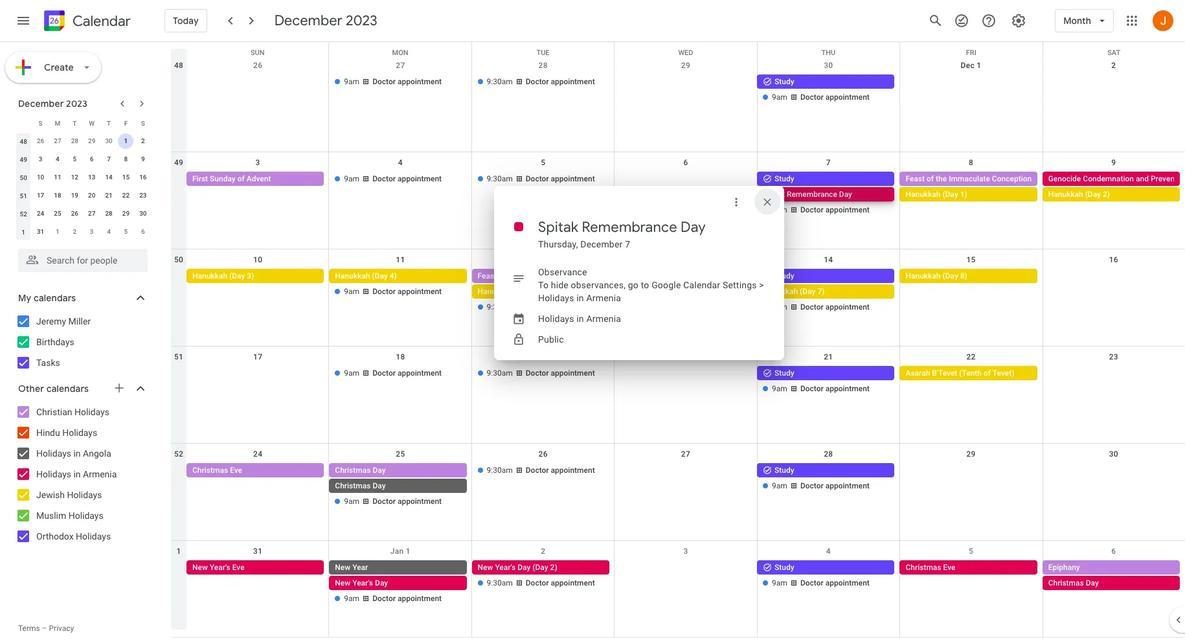 Task type: locate. For each thing, give the bounding box(es) containing it.
19 down public
[[539, 353, 548, 362]]

1 vertical spatial 15
[[967, 255, 976, 264]]

0 vertical spatial 19
[[71, 192, 78, 199]]

first sunday of advent
[[192, 174, 271, 183]]

0 vertical spatial 15
[[122, 174, 130, 181]]

31
[[37, 228, 44, 235], [253, 547, 263, 556]]

1 horizontal spatial 10
[[253, 255, 263, 264]]

2 study from the top
[[775, 174, 795, 183]]

hanukkah (day 3)
[[192, 272, 254, 281]]

remembrance for spitak remembrance day
[[787, 190, 838, 199]]

appointment
[[398, 77, 442, 86], [551, 77, 595, 86], [826, 93, 870, 102], [398, 174, 442, 183], [551, 174, 595, 183], [826, 205, 870, 215], [398, 287, 442, 296], [551, 303, 595, 312], [826, 303, 870, 312], [398, 369, 442, 378], [551, 369, 595, 378], [826, 384, 870, 393], [551, 466, 595, 475], [826, 481, 870, 491], [398, 497, 442, 506], [551, 579, 595, 588], [826, 579, 870, 588], [398, 594, 442, 603]]

spitak for spitak remembrance day
[[763, 190, 785, 199]]

cell containing study hanukkah (day 7)
[[758, 269, 900, 316]]

1 horizontal spatial 7
[[625, 239, 631, 249]]

november 26 element
[[33, 133, 48, 149]]

52 for s
[[20, 210, 27, 217]]

1 vertical spatial december
[[18, 98, 64, 110]]

50 inside row group
[[20, 174, 27, 181]]

5 9:30am from the top
[[487, 466, 513, 475]]

0 horizontal spatial year's
[[210, 563, 231, 572]]

0 horizontal spatial 14
[[105, 174, 113, 181]]

holidays in armenia
[[539, 313, 622, 324], [36, 469, 117, 480]]

9:30am for 5
[[487, 174, 513, 183]]

1 horizontal spatial s
[[141, 120, 145, 127]]

3 study button from the top
[[758, 269, 895, 283]]

0 vertical spatial 25
[[54, 210, 61, 217]]

0 horizontal spatial 20
[[88, 192, 96, 199]]

tevet)
[[993, 369, 1015, 378]]

1 horizontal spatial 11
[[396, 255, 405, 264]]

16 element
[[135, 170, 151, 185]]

1 vertical spatial calendars
[[46, 383, 89, 395]]

1 vertical spatial 31
[[253, 547, 263, 556]]

31 left january 1 element
[[37, 228, 44, 235]]

7 down spitak remembrance day heading
[[625, 239, 631, 249]]

1 horizontal spatial christmas eve button
[[900, 561, 1038, 575]]

50 for sun
[[174, 255, 183, 264]]

0 horizontal spatial 2)
[[551, 563, 558, 572]]

doctor
[[373, 77, 396, 86], [526, 77, 549, 86], [801, 93, 824, 102], [373, 174, 396, 183], [526, 174, 549, 183], [801, 205, 824, 215], [373, 287, 396, 296], [526, 303, 549, 312], [801, 303, 824, 312], [373, 369, 396, 378], [526, 369, 549, 378], [801, 384, 824, 393], [526, 466, 549, 475], [801, 481, 824, 491], [373, 497, 396, 506], [526, 579, 549, 588], [801, 579, 824, 588], [373, 594, 396, 603]]

row group containing 26
[[15, 132, 152, 241]]

in
[[577, 293, 584, 303], [577, 313, 584, 324], [74, 448, 81, 459], [74, 469, 81, 480]]

wed
[[679, 49, 694, 57]]

1 s from the left
[[39, 120, 42, 127]]

9 inside row group
[[141, 156, 145, 163]]

9 up genocide condemnation and prevention button at right top
[[1112, 158, 1117, 167]]

1 horizontal spatial 22
[[967, 353, 976, 362]]

1 horizontal spatial 19
[[539, 353, 548, 362]]

0 horizontal spatial spitak
[[539, 218, 579, 236]]

of left the
[[927, 174, 935, 183]]

hanukkah inside the "hanukkah (day 4)" button
[[335, 272, 370, 281]]

7 inside spitak remembrance day thursday, december 7
[[625, 239, 631, 249]]

row containing sun
[[171, 42, 1186, 62]]

24 element
[[33, 206, 48, 222]]

feast left our
[[478, 272, 497, 281]]

day inside new year new year's day
[[375, 579, 388, 588]]

column header
[[15, 114, 32, 132]]

29
[[682, 61, 691, 70], [88, 137, 96, 145], [122, 210, 130, 217], [967, 450, 976, 459]]

14 up hanukkah (day 7) button
[[824, 255, 834, 264]]

2 horizontal spatial year's
[[495, 563, 516, 572]]

holidays in armenia down holidays in angola
[[36, 469, 117, 480]]

hanukkah inside feast of our lady of guadalupe hanukkah (day 5)
[[478, 287, 513, 296]]

6 study button from the top
[[758, 561, 895, 575]]

t right m
[[73, 120, 77, 127]]

1 horizontal spatial 31
[[253, 547, 263, 556]]

49 for sun
[[174, 158, 183, 167]]

3)
[[247, 272, 254, 281]]

study hanukkah (day 7)
[[763, 272, 825, 296]]

november 28 element
[[67, 133, 83, 149]]

study for 30
[[775, 77, 795, 86]]

cell
[[187, 75, 329, 106], [615, 75, 758, 106], [758, 75, 900, 106], [900, 75, 1043, 106], [615, 172, 758, 218], [758, 172, 900, 218], [900, 172, 1043, 218], [1043, 172, 1186, 218], [329, 269, 472, 316], [472, 269, 615, 316], [758, 269, 900, 316], [187, 366, 329, 397], [615, 366, 758, 397], [758, 366, 900, 397], [329, 463, 472, 510], [615, 463, 758, 510], [758, 463, 900, 510], [900, 463, 1043, 510], [1043, 463, 1186, 510], [329, 561, 472, 607], [472, 561, 615, 607], [615, 561, 758, 607], [758, 561, 900, 607], [1043, 561, 1186, 607]]

new year's day (day 2)
[[478, 563, 558, 572]]

row group inside december 2023 grid
[[15, 132, 152, 241]]

spitak
[[763, 190, 785, 199], [539, 218, 579, 236]]

25 inside row group
[[54, 210, 61, 217]]

2 study button from the top
[[758, 172, 895, 186]]

new year's eve button
[[187, 561, 324, 575]]

20 element
[[84, 188, 100, 203]]

in inside observance to hide observances, go to google calendar settings > holidays in armenia
[[577, 293, 584, 303]]

4 9:30am from the top
[[487, 369, 513, 378]]

row containing s
[[15, 114, 152, 132]]

and
[[1137, 174, 1150, 183]]

year's inside 'new year's day (day 2)' button
[[495, 563, 516, 572]]

go
[[628, 280, 639, 290]]

0 vertical spatial 21
[[105, 192, 113, 199]]

cell containing christmas day
[[329, 463, 472, 510]]

0 horizontal spatial 48
[[20, 138, 27, 145]]

study button for 4
[[758, 561, 895, 575]]

cell containing genocide condemnation and prevention
[[1043, 172, 1186, 218]]

23
[[139, 192, 147, 199], [1110, 353, 1119, 362]]

0 vertical spatial spitak
[[763, 190, 785, 199]]

1 vertical spatial 23
[[1110, 353, 1119, 362]]

6 study from the top
[[775, 563, 795, 572]]

december 2023
[[275, 12, 378, 30], [18, 98, 88, 110]]

1 vertical spatial 10
[[253, 255, 263, 264]]

11 left 12
[[54, 174, 61, 181]]

1 9:30am from the top
[[487, 77, 513, 86]]

13 element
[[84, 170, 100, 185]]

0 vertical spatial calendars
[[34, 292, 76, 304]]

48 down today button
[[174, 61, 183, 70]]

14 element
[[101, 170, 117, 185]]

immaculate
[[949, 174, 991, 183]]

angola
[[83, 448, 111, 459]]

8 inside row group
[[124, 156, 128, 163]]

1 study from the top
[[775, 77, 795, 86]]

remembrance inside spitak remembrance day button
[[787, 190, 838, 199]]

2 right january 1 element
[[73, 228, 77, 235]]

6)
[[675, 272, 683, 281]]

1 horizontal spatial 15
[[967, 255, 976, 264]]

holidays inside observance to hide observances, go to google calendar settings > holidays in armenia
[[539, 293, 575, 303]]

51 inside row group
[[20, 192, 27, 199]]

25 element
[[50, 206, 65, 222]]

feast inside feast of the immaculate conception hanukkah (day 1)
[[906, 174, 925, 183]]

new year's eve
[[192, 563, 245, 572]]

calendars for my calendars
[[34, 292, 76, 304]]

to
[[641, 280, 650, 290]]

tevet
[[741, 272, 761, 281]]

8
[[124, 156, 128, 163], [969, 158, 974, 167]]

(day inside feast of our lady of guadalupe hanukkah (day 5)
[[515, 287, 531, 296]]

0 horizontal spatial 8
[[124, 156, 128, 163]]

calendars
[[34, 292, 76, 304], [46, 383, 89, 395]]

armenia inside observance to hide observances, go to google calendar settings > holidays in armenia
[[587, 293, 622, 303]]

row group
[[15, 132, 152, 241]]

spitak for spitak remembrance day thursday, december 7
[[539, 218, 579, 236]]

7
[[107, 156, 111, 163], [827, 158, 831, 167], [625, 239, 631, 249]]

1 vertical spatial calendar
[[684, 280, 721, 290]]

t right w
[[107, 120, 111, 127]]

settings menu image
[[1012, 13, 1027, 29]]

miller
[[68, 316, 91, 327]]

t
[[73, 120, 77, 127], [107, 120, 111, 127]]

9:30am
[[487, 77, 513, 86], [487, 174, 513, 183], [487, 303, 513, 312], [487, 369, 513, 378], [487, 466, 513, 475], [487, 579, 513, 588]]

0 vertical spatial christmas eve button
[[187, 463, 324, 478]]

15 right 14 element
[[122, 174, 130, 181]]

(day inside study hanukkah (day 7)
[[800, 287, 816, 296]]

feast of the immaculate conception hanukkah (day 1)
[[906, 174, 1032, 199]]

asarah
[[906, 369, 931, 378]]

1 horizontal spatial 16
[[1110, 255, 1119, 264]]

0 vertical spatial 11
[[54, 174, 61, 181]]

column header inside december 2023 grid
[[15, 114, 32, 132]]

28 element
[[101, 206, 117, 222]]

0 vertical spatial 18
[[54, 192, 61, 199]]

1 vertical spatial 51
[[174, 353, 183, 362]]

19 inside grid
[[539, 353, 548, 362]]

calendars up jeremy
[[34, 292, 76, 304]]

5 study from the top
[[775, 466, 795, 475]]

16 inside 16 element
[[139, 174, 147, 181]]

0 horizontal spatial christmas eve
[[192, 466, 242, 475]]

48 left november 26 element
[[20, 138, 27, 145]]

9 up 16 element on the top left
[[141, 156, 145, 163]]

holidays
[[539, 293, 575, 303], [539, 313, 575, 324], [74, 407, 109, 417], [62, 428, 97, 438], [36, 448, 71, 459], [36, 469, 71, 480], [67, 490, 102, 500], [68, 511, 103, 521], [76, 531, 111, 542]]

30
[[824, 61, 834, 70], [105, 137, 113, 145], [139, 210, 147, 217], [1110, 450, 1119, 459]]

24 inside 'element'
[[37, 210, 44, 217]]

9:30am for 19
[[487, 369, 513, 378]]

hanukkah (day 8) button
[[900, 269, 1038, 283]]

0 horizontal spatial 31
[[37, 228, 44, 235]]

of inside feast of the immaculate conception hanukkah (day 1)
[[927, 174, 935, 183]]

0 vertical spatial 52
[[20, 210, 27, 217]]

spitak inside button
[[763, 190, 785, 199]]

0 vertical spatial 31
[[37, 228, 44, 235]]

day inside 'new year's day (day 2)' button
[[518, 563, 531, 572]]

0 vertical spatial armenia
[[587, 293, 622, 303]]

study button for 30
[[758, 75, 895, 89]]

10 left 11 element
[[37, 174, 44, 181]]

0 vertical spatial remembrance
[[787, 190, 838, 199]]

2 9:30am from the top
[[487, 174, 513, 183]]

9:30am for 28
[[487, 77, 513, 86]]

24
[[37, 210, 44, 217], [253, 450, 263, 459]]

2 vertical spatial december
[[581, 239, 623, 249]]

20 inside grid
[[682, 353, 691, 362]]

jan 1
[[391, 547, 411, 556]]

1 horizontal spatial 48
[[174, 61, 183, 70]]

0 horizontal spatial 51
[[20, 192, 27, 199]]

christmas eve for the bottom christmas eve button
[[906, 563, 956, 572]]

10 up 'hanukkah (day 3)' button
[[253, 255, 263, 264]]

cell containing hanukkah (day 4)
[[329, 269, 472, 316]]

0 horizontal spatial 11
[[54, 174, 61, 181]]

4
[[56, 156, 59, 163], [398, 158, 403, 167], [107, 228, 111, 235], [827, 547, 831, 556]]

row containing 1
[[171, 541, 1186, 638]]

december
[[275, 12, 343, 30], [18, 98, 64, 110], [581, 239, 623, 249]]

s left m
[[39, 120, 42, 127]]

of
[[238, 174, 245, 183], [927, 174, 935, 183], [499, 272, 506, 281], [541, 272, 548, 281], [984, 369, 992, 378]]

21
[[105, 192, 113, 199], [824, 353, 834, 362]]

feast inside feast of our lady of guadalupe hanukkah (day 5)
[[478, 272, 497, 281]]

6 9:30am from the top
[[487, 579, 513, 588]]

feast left the
[[906, 174, 925, 183]]

0 vertical spatial 50
[[20, 174, 27, 181]]

study for 7
[[775, 174, 795, 183]]

0 vertical spatial calendar
[[73, 12, 131, 30]]

1 horizontal spatial year's
[[353, 579, 373, 588]]

of right lady
[[541, 272, 548, 281]]

50
[[20, 174, 27, 181], [174, 255, 183, 264]]

1 horizontal spatial 18
[[396, 353, 405, 362]]

observances,
[[571, 280, 626, 290]]

1 vertical spatial 25
[[396, 450, 405, 459]]

0 horizontal spatial 10
[[37, 174, 44, 181]]

18 inside the "18" element
[[54, 192, 61, 199]]

row containing 24
[[15, 205, 152, 223]]

Search for people text field
[[26, 249, 140, 272]]

calendars up the christian holidays
[[46, 383, 89, 395]]

study
[[775, 77, 795, 86], [775, 174, 795, 183], [775, 272, 795, 281], [775, 369, 795, 378], [775, 466, 795, 475], [775, 563, 795, 572]]

study for 4
[[775, 563, 795, 572]]

cell containing epiphany
[[1043, 561, 1186, 607]]

15 up hanukkah (day 8) button
[[967, 255, 976, 264]]

1 vertical spatial 2)
[[551, 563, 558, 572]]

christmas day button for christmas day
[[329, 479, 467, 493]]

52 inside row group
[[20, 210, 27, 217]]

epiphany christmas day
[[1049, 563, 1100, 588]]

chodesh
[[709, 272, 740, 281]]

15 element
[[118, 170, 134, 185]]

0 vertical spatial 10
[[37, 174, 44, 181]]

new year's day (day 2) button
[[472, 561, 610, 575]]

2 down sat at top right
[[1112, 61, 1117, 70]]

1 vertical spatial 50
[[174, 255, 183, 264]]

12 element
[[67, 170, 83, 185]]

1 vertical spatial 22
[[967, 353, 976, 362]]

0 vertical spatial 2)
[[1104, 190, 1111, 199]]

11 up the "hanukkah (day 4)" button
[[396, 255, 405, 264]]

14 right 13
[[105, 174, 113, 181]]

2 horizontal spatial december
[[581, 239, 623, 249]]

7 inside row group
[[107, 156, 111, 163]]

22 right 21 element
[[122, 192, 130, 199]]

holidays down other calendars dropdown button
[[74, 407, 109, 417]]

48 inside row group
[[20, 138, 27, 145]]

create
[[44, 62, 74, 73]]

1 vertical spatial 14
[[824, 255, 834, 264]]

31 inside grid
[[253, 547, 263, 556]]

my calendars list
[[3, 311, 161, 373]]

15 inside grid
[[967, 255, 976, 264]]

hanukkah inside feast of the immaculate conception hanukkah (day 1)
[[906, 190, 941, 199]]

1 horizontal spatial 52
[[174, 450, 183, 459]]

hanukkah inside 'hanukkah (day 3)' button
[[192, 272, 227, 281]]

0 horizontal spatial 16
[[139, 174, 147, 181]]

holidays down muslim holidays
[[76, 531, 111, 542]]

terms link
[[18, 624, 40, 633]]

1 vertical spatial 11
[[396, 255, 405, 264]]

0 horizontal spatial 52
[[20, 210, 27, 217]]

the
[[936, 174, 948, 183]]

1 horizontal spatial 50
[[174, 255, 183, 264]]

christmas inside "epiphany christmas day"
[[1049, 579, 1085, 588]]

november 30 element
[[101, 133, 117, 149]]

22
[[122, 192, 130, 199], [967, 353, 976, 362]]

calendar element
[[41, 8, 131, 36]]

hanukkah (day 6) / rosh chodesh tevet
[[621, 272, 761, 281]]

other calendars list
[[3, 402, 161, 547]]

0 horizontal spatial 17
[[37, 192, 44, 199]]

f
[[124, 120, 128, 127]]

1 cell
[[117, 132, 135, 150]]

1 vertical spatial 52
[[174, 450, 183, 459]]

0 vertical spatial 51
[[20, 192, 27, 199]]

1 vertical spatial christmas eve
[[906, 563, 956, 572]]

1 vertical spatial feast
[[478, 272, 497, 281]]

1 study button from the top
[[758, 75, 895, 89]]

5 study button from the top
[[758, 463, 895, 478]]

12
[[71, 174, 78, 181]]

26 element
[[67, 206, 83, 222]]

row containing 17
[[15, 187, 152, 205]]

0 horizontal spatial december 2023
[[18, 98, 88, 110]]

22 up (tenth in the bottom of the page
[[967, 353, 976, 362]]

7 up spitak remembrance day button at right top
[[827, 158, 831, 167]]

1 horizontal spatial 14
[[824, 255, 834, 264]]

1 horizontal spatial 9
[[1112, 158, 1117, 167]]

51 for s
[[20, 192, 27, 199]]

2) inside button
[[551, 563, 558, 572]]

remembrance inside spitak remembrance day thursday, december 7
[[582, 218, 678, 236]]

study inside study hanukkah (day 7)
[[775, 272, 795, 281]]

prevention
[[1152, 174, 1186, 183]]

15 inside 15 element
[[122, 174, 130, 181]]

google
[[652, 280, 681, 290]]

holidays up jewish
[[36, 469, 71, 480]]

1 vertical spatial 24
[[253, 450, 263, 459]]

grid
[[171, 42, 1186, 638]]

2 vertical spatial armenia
[[83, 469, 117, 480]]

january 3 element
[[84, 224, 100, 240]]

add other calendars image
[[113, 382, 126, 395]]

cell containing feast of our lady of guadalupe
[[472, 269, 615, 316]]

2
[[1112, 61, 1117, 70], [141, 137, 145, 145], [73, 228, 77, 235], [541, 547, 546, 556]]

feast
[[906, 174, 925, 183], [478, 272, 497, 281]]

25
[[54, 210, 61, 217], [396, 450, 405, 459]]

month
[[1064, 15, 1092, 27]]

0 horizontal spatial 25
[[54, 210, 61, 217]]

asarah b'tevet (tenth of tevet) button
[[900, 366, 1038, 380]]

1 horizontal spatial feast
[[906, 174, 925, 183]]

0 horizontal spatial 15
[[122, 174, 130, 181]]

row
[[171, 42, 1186, 62], [171, 55, 1186, 152], [15, 114, 152, 132], [15, 132, 152, 150], [15, 150, 152, 168], [171, 152, 1186, 249], [15, 168, 152, 187], [15, 187, 152, 205], [15, 205, 152, 223], [15, 223, 152, 241], [171, 249, 1186, 347], [171, 347, 1186, 444], [171, 444, 1186, 541], [171, 541, 1186, 638]]

11 element
[[50, 170, 65, 185]]

holidays down hide
[[539, 293, 575, 303]]

4 study from the top
[[775, 369, 795, 378]]

of left advent
[[238, 174, 245, 183]]

7 down november 30 element
[[107, 156, 111, 163]]

hanukkah
[[906, 190, 941, 199], [1049, 190, 1084, 199], [192, 272, 227, 281], [335, 272, 370, 281], [621, 272, 656, 281], [906, 272, 941, 281], [478, 287, 513, 296], [763, 287, 798, 296]]

8 up immaculate
[[969, 158, 974, 167]]

17
[[37, 192, 44, 199], [253, 353, 263, 362]]

4 study button from the top
[[758, 366, 895, 380]]

9am
[[344, 77, 360, 86], [773, 93, 788, 102], [344, 174, 360, 183], [773, 205, 788, 215], [344, 287, 360, 296], [773, 303, 788, 312], [344, 369, 360, 378], [773, 384, 788, 393], [773, 481, 788, 491], [344, 497, 360, 506], [773, 579, 788, 588], [344, 594, 360, 603]]

19 right the "18" element
[[71, 192, 78, 199]]

5
[[73, 156, 77, 163], [541, 158, 546, 167], [124, 228, 128, 235], [969, 547, 974, 556]]

23 inside row group
[[139, 192, 147, 199]]

hanukkah (day 4)
[[335, 272, 397, 281]]

s right f
[[141, 120, 145, 127]]

0 horizontal spatial s
[[39, 120, 42, 127]]

1 vertical spatial 21
[[824, 353, 834, 362]]

0 horizontal spatial calendar
[[73, 12, 131, 30]]

31 up new year's eve button
[[253, 547, 263, 556]]

2 t from the left
[[107, 120, 111, 127]]

9 inside grid
[[1112, 158, 1117, 167]]

1 horizontal spatial t
[[107, 120, 111, 127]]

22 element
[[118, 188, 134, 203]]

None search field
[[0, 244, 161, 272]]

row containing 48
[[171, 55, 1186, 152]]

my calendars
[[18, 292, 76, 304]]

0 horizontal spatial 21
[[105, 192, 113, 199]]

holidays in angola
[[36, 448, 111, 459]]

2 up 'new year's day (day 2)' button
[[541, 547, 546, 556]]

1 vertical spatial christmas day button
[[329, 479, 467, 493]]

51
[[20, 192, 27, 199], [174, 353, 183, 362]]

0 vertical spatial 17
[[37, 192, 44, 199]]

1 horizontal spatial 49
[[174, 158, 183, 167]]

1 horizontal spatial 51
[[174, 353, 183, 362]]

0 horizontal spatial 18
[[54, 192, 61, 199]]

doctor appointment
[[373, 77, 442, 86], [526, 77, 595, 86], [801, 93, 870, 102], [373, 174, 442, 183], [526, 174, 595, 183], [801, 205, 870, 215], [373, 287, 442, 296], [526, 303, 595, 312], [801, 303, 870, 312], [373, 369, 442, 378], [526, 369, 595, 378], [801, 384, 870, 393], [526, 466, 595, 475], [801, 481, 870, 491], [373, 497, 442, 506], [526, 579, 595, 588], [801, 579, 870, 588], [373, 594, 442, 603]]

49 inside row group
[[20, 156, 27, 163]]

year's inside new year's eve button
[[210, 563, 231, 572]]

november 29 element
[[84, 133, 100, 149]]

0 vertical spatial feast
[[906, 174, 925, 183]]

18
[[54, 192, 61, 199], [396, 353, 405, 362]]

2) inside genocide condemnation and prevention hanukkah (day 2)
[[1104, 190, 1111, 199]]

row containing 51
[[171, 347, 1186, 444]]

0 horizontal spatial holidays in armenia
[[36, 469, 117, 480]]

holidays in armenia up public
[[539, 313, 622, 324]]

spitak inside spitak remembrance day thursday, december 7
[[539, 218, 579, 236]]

holidays up orthodox holidays
[[68, 511, 103, 521]]

advent
[[247, 174, 271, 183]]

of left tevet)
[[984, 369, 992, 378]]

3 study from the top
[[775, 272, 795, 281]]

20
[[88, 192, 96, 199], [682, 353, 691, 362]]

tasks
[[36, 358, 60, 368]]

23 element
[[135, 188, 151, 203]]

remembrance for spitak remembrance day thursday, december 7
[[582, 218, 678, 236]]

26
[[253, 61, 263, 70], [37, 137, 44, 145], [71, 210, 78, 217], [539, 450, 548, 459]]

tue
[[537, 49, 550, 57]]

29 element
[[118, 206, 134, 222]]

0 horizontal spatial 50
[[20, 174, 27, 181]]

2 s from the left
[[141, 120, 145, 127]]

8 down 1 cell
[[124, 156, 128, 163]]



Task type: vqa. For each thing, say whether or not it's contained in the screenshot.


Task type: describe. For each thing, give the bounding box(es) containing it.
first sunday of advent button
[[187, 172, 324, 186]]

january 6 element
[[135, 224, 151, 240]]

new year button
[[329, 561, 467, 575]]

(day inside feast of the immaculate conception hanukkah (day 1)
[[943, 190, 959, 199]]

1 t from the left
[[73, 120, 77, 127]]

4)
[[390, 272, 397, 281]]

other
[[18, 383, 44, 395]]

today
[[173, 15, 199, 27]]

feast of our lady of guadalupe hanukkah (day 5)
[[478, 272, 587, 296]]

hanukkah inside genocide condemnation and prevention hanukkah (day 2)
[[1049, 190, 1084, 199]]

december inside spitak remembrance day thursday, december 7
[[581, 239, 623, 249]]

7)
[[818, 287, 825, 296]]

january 2 element
[[67, 224, 83, 240]]

study button for 14
[[758, 269, 895, 283]]

my calendars button
[[3, 288, 161, 308]]

hanukkah (day 4) button
[[329, 269, 467, 283]]

26 inside november 26 element
[[37, 137, 44, 145]]

hanukkah inside "hanukkah (day 6) / rosh chodesh tevet" button
[[621, 272, 656, 281]]

grid containing 48
[[171, 42, 1186, 638]]

hanukkah (day 6) / rosh chodesh tevet button
[[615, 269, 761, 283]]

terms
[[18, 624, 40, 633]]

31 inside 31 element
[[37, 228, 44, 235]]

jan
[[391, 547, 404, 556]]

18 element
[[50, 188, 65, 203]]

11 inside 11 element
[[54, 174, 61, 181]]

jeremy
[[36, 316, 66, 327]]

sunday
[[210, 174, 236, 183]]

eve inside button
[[232, 563, 245, 572]]

1 vertical spatial christmas eve button
[[900, 561, 1038, 575]]

49 for s
[[20, 156, 27, 163]]

year's for day
[[495, 563, 516, 572]]

row containing 49
[[171, 152, 1186, 249]]

hindu
[[36, 428, 60, 438]]

cell containing new year's day (day 2)
[[472, 561, 615, 607]]

new year new year's day
[[335, 563, 388, 588]]

hide
[[551, 280, 569, 290]]

fri
[[967, 49, 977, 57]]

1 horizontal spatial 21
[[824, 353, 834, 362]]

1 vertical spatial armenia
[[587, 313, 622, 324]]

2 right 1 cell
[[141, 137, 145, 145]]

0 horizontal spatial december
[[18, 98, 64, 110]]

hanukkah inside study hanukkah (day 7)
[[763, 287, 798, 296]]

december 2023 grid
[[12, 114, 152, 241]]

spitak remembrance day heading
[[539, 218, 706, 236]]

1 vertical spatial 2023
[[66, 98, 88, 110]]

thursday,
[[539, 239, 578, 249]]

new year's day button
[[329, 576, 467, 590]]

17 element
[[33, 188, 48, 203]]

day inside spitak remembrance day button
[[840, 190, 853, 199]]

jewish
[[36, 490, 65, 500]]

christmas day button for epiphany
[[1043, 576, 1181, 590]]

25 inside grid
[[396, 450, 405, 459]]

jewish holidays
[[36, 490, 102, 500]]

create button
[[5, 52, 101, 83]]

0 horizontal spatial christmas eve button
[[187, 463, 324, 478]]

study button for 7
[[758, 172, 895, 186]]

cell containing feast of the immaculate conception
[[900, 172, 1043, 218]]

/
[[684, 272, 688, 281]]

today button
[[165, 5, 207, 36]]

hanukkah (day 1) button
[[900, 187, 1038, 202]]

orthodox holidays
[[36, 531, 111, 542]]

hanukkah inside hanukkah (day 8) button
[[906, 272, 941, 281]]

27 inside 27 element
[[88, 210, 96, 217]]

study button for 21
[[758, 366, 895, 380]]

hanukkah (day 8)
[[906, 272, 968, 281]]

spitak remembrance day thursday, december 7
[[539, 218, 706, 249]]

feast for feast of the immaculate conception hanukkah (day 1)
[[906, 174, 925, 183]]

27 inside november 27 element
[[54, 137, 61, 145]]

23 inside grid
[[1110, 353, 1119, 362]]

holidays up holidays in angola
[[62, 428, 97, 438]]

study for 21
[[775, 369, 795, 378]]

terms – privacy
[[18, 624, 74, 633]]

3 9:30am from the top
[[487, 303, 513, 312]]

study button for 28
[[758, 463, 895, 478]]

b'tevet
[[933, 369, 958, 378]]

new for new year's day (day 2)
[[478, 563, 493, 572]]

condemnation
[[1084, 174, 1135, 183]]

row containing 3
[[15, 150, 152, 168]]

day inside "epiphany christmas day"
[[1087, 579, 1100, 588]]

christmas eve for left christmas eve button
[[192, 466, 242, 475]]

19 element
[[67, 188, 83, 203]]

lady
[[523, 272, 539, 281]]

8)
[[961, 272, 968, 281]]

genocide
[[1049, 174, 1082, 183]]

holidays up muslim holidays
[[67, 490, 102, 500]]

3 inside "element"
[[90, 228, 94, 235]]

my
[[18, 292, 31, 304]]

19 inside 19 element
[[71, 192, 78, 199]]

public
[[539, 334, 564, 344]]

0 vertical spatial christmas day button
[[329, 463, 467, 478]]

22 inside row group
[[122, 192, 130, 199]]

holidays in armenia inside other calendars list
[[36, 469, 117, 480]]

year's for eve
[[210, 563, 231, 572]]

genocide condemnation and prevention hanukkah (day 2)
[[1049, 174, 1186, 199]]

0 vertical spatial december 2023
[[275, 12, 378, 30]]

christmas day christmas day
[[335, 466, 386, 491]]

sat
[[1108, 49, 1121, 57]]

other calendars button
[[3, 378, 161, 399]]

row containing 31
[[15, 223, 152, 241]]

jeremy miller
[[36, 316, 91, 327]]

1 vertical spatial december 2023
[[18, 98, 88, 110]]

feast for feast of our lady of guadalupe hanukkah (day 5)
[[478, 272, 497, 281]]

orthodox
[[36, 531, 74, 542]]

guadalupe
[[550, 272, 587, 281]]

feast of the immaculate conception button
[[900, 172, 1038, 186]]

1)
[[961, 190, 968, 199]]

christian
[[36, 407, 72, 417]]

sun
[[251, 49, 265, 57]]

january 1 element
[[50, 224, 65, 240]]

january 5 element
[[118, 224, 134, 240]]

(tenth
[[960, 369, 982, 378]]

genocide condemnation and prevention button
[[1043, 172, 1186, 186]]

50 for s
[[20, 174, 27, 181]]

rosh
[[689, 272, 707, 281]]

first
[[192, 174, 208, 183]]

year's inside new year new year's day
[[353, 579, 373, 588]]

21 inside row group
[[105, 192, 113, 199]]

1 vertical spatial 17
[[253, 353, 263, 362]]

armenia inside other calendars list
[[83, 469, 117, 480]]

mon
[[392, 49, 409, 57]]

w
[[89, 120, 95, 127]]

epiphany
[[1049, 563, 1081, 572]]

our
[[508, 272, 521, 281]]

(day inside genocide condemnation and prevention hanukkah (day 2)
[[1086, 190, 1102, 199]]

48 for s
[[20, 138, 27, 145]]

privacy link
[[49, 624, 74, 633]]

settings
[[723, 280, 757, 290]]

9:30am for 26
[[487, 466, 513, 475]]

>
[[760, 280, 765, 290]]

1 vertical spatial 16
[[1110, 255, 1119, 264]]

spitak remembrance day button
[[758, 187, 895, 202]]

new for new year new year's day
[[335, 563, 351, 572]]

10 element
[[33, 170, 48, 185]]

hanukkah (day 5) button
[[472, 284, 610, 299]]

row containing 26
[[15, 132, 152, 150]]

30 element
[[135, 206, 151, 222]]

14 inside row group
[[105, 174, 113, 181]]

52 for sun
[[174, 450, 183, 459]]

muslim
[[36, 511, 66, 521]]

48 for sun
[[174, 61, 183, 70]]

2 horizontal spatial 7
[[827, 158, 831, 167]]

hanukkah (day 2) button
[[1043, 187, 1181, 202]]

0 vertical spatial 2023
[[346, 12, 378, 30]]

privacy
[[49, 624, 74, 633]]

m
[[55, 120, 60, 127]]

day inside spitak remembrance day thursday, december 7
[[681, 218, 706, 236]]

thu
[[822, 49, 836, 57]]

1 inside cell
[[124, 137, 128, 145]]

holidays down hindu
[[36, 448, 71, 459]]

to
[[539, 280, 549, 290]]

asarah b'tevet (tenth of tevet)
[[906, 369, 1015, 378]]

hanukkah (day 3) button
[[187, 269, 324, 283]]

14 inside grid
[[824, 255, 834, 264]]

feast of our lady of guadalupe button
[[472, 269, 610, 283]]

27 element
[[84, 206, 100, 222]]

1 horizontal spatial 24
[[253, 450, 263, 459]]

20 inside row group
[[88, 192, 96, 199]]

cell containing new year
[[329, 561, 472, 607]]

calendars for other calendars
[[46, 383, 89, 395]]

calendar heading
[[70, 12, 131, 30]]

1 horizontal spatial 8
[[969, 158, 974, 167]]

51 for sun
[[174, 353, 183, 362]]

17 inside row group
[[37, 192, 44, 199]]

new for new year's eve
[[192, 563, 208, 572]]

31 element
[[33, 224, 48, 240]]

row containing 50
[[171, 249, 1186, 347]]

row containing 52
[[171, 444, 1186, 541]]

0 vertical spatial holidays in armenia
[[539, 313, 622, 324]]

row containing 10
[[15, 168, 152, 187]]

10 inside december 2023 grid
[[37, 174, 44, 181]]

1 horizontal spatial december
[[275, 12, 343, 30]]

holidays up public
[[539, 313, 575, 324]]

study for 28
[[775, 466, 795, 475]]

21 element
[[101, 188, 117, 203]]

spitak remembrance day
[[763, 190, 853, 199]]

november 27 element
[[50, 133, 65, 149]]

year
[[353, 563, 368, 572]]

calendar inside observance to hide observances, go to google calendar settings > holidays in armenia
[[684, 280, 721, 290]]

of left our
[[499, 272, 506, 281]]

main drawer image
[[16, 13, 31, 29]]

muslim holidays
[[36, 511, 103, 521]]

13
[[88, 174, 96, 181]]

dec 1
[[961, 61, 982, 70]]

january 4 element
[[101, 224, 117, 240]]



